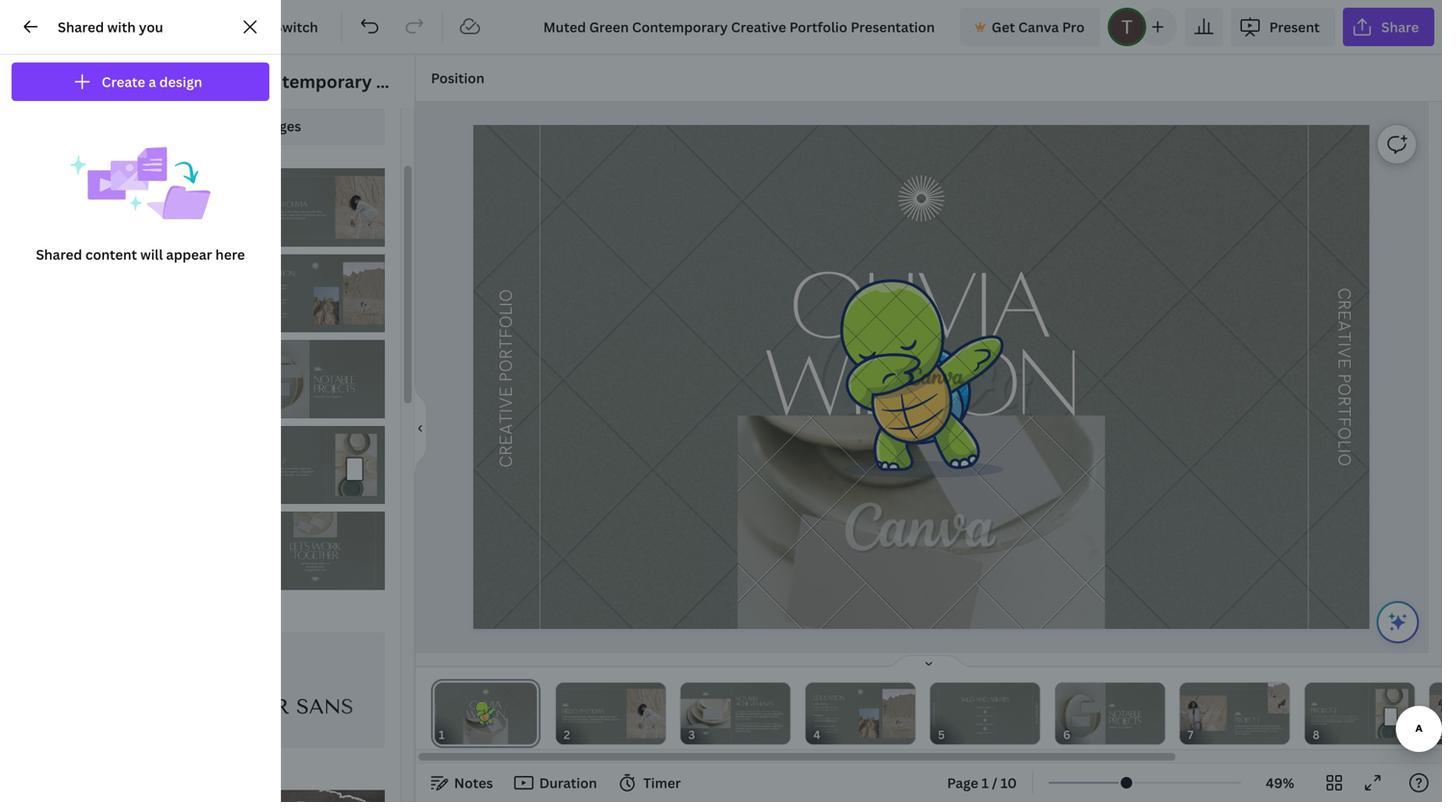 Task type: vqa. For each thing, say whether or not it's contained in the screenshot.
the bottommost Tijuana
no



Task type: describe. For each thing, give the bounding box(es) containing it.
page
[[948, 774, 979, 793]]

0 vertical spatial portfolio
[[452, 70, 527, 93]]

1 horizontal spatial creative
[[497, 387, 517, 468]]

c
[[1334, 288, 1355, 300]]

2 o from the top
[[1334, 427, 1355, 440]]

3 o from the top
[[1334, 454, 1355, 467]]

appear
[[166, 245, 212, 264]]

shared content will appear here
[[36, 245, 245, 264]]

tenor sans button
[[99, 633, 385, 748]]

creative portfolio
[[497, 289, 517, 468]]

tenor sans
[[215, 696, 354, 720]]

home
[[77, 18, 116, 36]]

1 r from the top
[[1334, 300, 1355, 310]]

wilson
[[764, 328, 1077, 434]]

timer button
[[613, 768, 689, 799]]

2 i from the top
[[1334, 449, 1355, 454]]

design button
[[0, 55, 69, 124]]

1 vertical spatial portfolio
[[497, 289, 517, 382]]

page 1 image
[[431, 683, 541, 745]]

f
[[1334, 417, 1355, 427]]

hide image
[[415, 383, 427, 475]]

will
[[140, 245, 163, 264]]

1 t from the top
[[1334, 332, 1355, 342]]

duration button
[[509, 768, 605, 799]]

apply all 10 pages button
[[99, 107, 385, 145]]

page 1 / 10
[[948, 774, 1017, 793]]

hide pages image
[[883, 654, 975, 670]]

shared for shared with you
[[58, 18, 104, 36]]

10 inside button
[[244, 117, 260, 135]]

canva assistant image
[[1387, 611, 1410, 634]]

c r e a t i v e p o r t f o l i o
[[1334, 288, 1355, 467]]

with
[[107, 18, 136, 36]]

Page title text field
[[453, 726, 461, 745]]

all
[[225, 117, 240, 135]]

pro
[[1063, 18, 1085, 36]]

home link
[[62, 8, 132, 46]]

shared with you
[[58, 18, 163, 36]]

switch
[[274, 18, 318, 36]]

olivia
[[790, 250, 1051, 356]]

content
[[85, 245, 137, 264]]

main menu bar
[[0, 0, 1443, 55]]

shared for shared content will appear here
[[36, 245, 82, 264]]

2 r from the top
[[1334, 396, 1355, 407]]

cute turtle dabbing cartoon vector illustration image
[[836, 276, 1008, 478]]

tenor
[[215, 696, 289, 720]]

a inside create a design dropdown button
[[149, 73, 156, 91]]



Task type: locate. For each thing, give the bounding box(es) containing it.
10
[[244, 117, 260, 135], [1001, 774, 1017, 793]]

magic switch
[[232, 18, 318, 36]]

e up the p
[[1334, 358, 1355, 369]]

1 vertical spatial creative
[[497, 387, 517, 468]]

i up the p
[[1334, 342, 1355, 347]]

a left design
[[149, 73, 156, 91]]

0 vertical spatial creative
[[376, 70, 448, 93]]

magic
[[232, 18, 271, 36]]

0 vertical spatial e
[[1334, 310, 1355, 321]]

portfolio
[[452, 70, 527, 93], [497, 289, 517, 382]]

1
[[982, 774, 989, 793]]

design
[[159, 73, 202, 91]]

2 e from the top
[[1334, 358, 1355, 369]]

get canva pro
[[992, 18, 1085, 36]]

e down c
[[1334, 310, 1355, 321]]

side panel tab list
[[0, 55, 69, 763]]

a up v
[[1334, 321, 1355, 332]]

apply
[[183, 117, 221, 135]]

shared left content
[[36, 245, 82, 264]]

0 vertical spatial t
[[1334, 332, 1355, 342]]

you
[[139, 18, 163, 36]]

2 vertical spatial o
[[1334, 454, 1355, 467]]

10 right /
[[1001, 774, 1017, 793]]

presentation
[[531, 70, 640, 93]]

0 vertical spatial i
[[1334, 342, 1355, 347]]

pages
[[263, 117, 301, 135]]

create a design
[[102, 73, 202, 91]]

e
[[1334, 310, 1355, 321], [1334, 358, 1355, 369]]

o down the p
[[1334, 427, 1355, 440]]

muted green contemporary creative portfolio presentation
[[134, 70, 640, 93]]

p
[[1334, 374, 1355, 383]]

/
[[992, 774, 998, 793]]

r up f at bottom
[[1334, 396, 1355, 407]]

1 e from the top
[[1334, 310, 1355, 321]]

1 vertical spatial a
[[1334, 321, 1355, 332]]

timer
[[644, 774, 681, 793]]

0 horizontal spatial 10
[[244, 117, 260, 135]]

i
[[1334, 342, 1355, 347], [1334, 449, 1355, 454]]

t
[[1334, 332, 1355, 342], [1334, 407, 1355, 417]]

2 t from the top
[[1334, 407, 1355, 417]]

1 vertical spatial t
[[1334, 407, 1355, 417]]

0 vertical spatial a
[[149, 73, 156, 91]]

10 inside "button"
[[1001, 774, 1017, 793]]

canva
[[1019, 18, 1059, 36]]

notes
[[454, 774, 493, 793]]

1 vertical spatial o
[[1334, 427, 1355, 440]]

0 vertical spatial 10
[[244, 117, 260, 135]]

shared left the with
[[58, 18, 104, 36]]

Design title text field
[[528, 8, 953, 46]]

notes button
[[423, 768, 501, 799]]

1 horizontal spatial 10
[[1001, 774, 1017, 793]]

1 vertical spatial e
[[1334, 358, 1355, 369]]

green
[[193, 70, 244, 93]]

page 1 / 10 button
[[940, 768, 1025, 799]]

o down l
[[1334, 454, 1355, 467]]

muted
[[134, 70, 189, 93]]

creative
[[376, 70, 448, 93], [497, 387, 517, 468]]

i down f at bottom
[[1334, 449, 1355, 454]]

duration
[[539, 774, 597, 793]]

o up f at bottom
[[1334, 383, 1355, 396]]

create
[[102, 73, 145, 91]]

1 vertical spatial 10
[[1001, 774, 1017, 793]]

magic switch button
[[201, 8, 334, 46]]

a
[[149, 73, 156, 91], [1334, 321, 1355, 332]]

0 vertical spatial o
[[1334, 383, 1355, 396]]

1 i from the top
[[1334, 342, 1355, 347]]

r
[[1334, 300, 1355, 310], [1334, 396, 1355, 407]]

v
[[1334, 347, 1355, 359]]

apply all 10 pages
[[183, 117, 301, 135]]

t up v
[[1334, 332, 1355, 342]]

0 horizontal spatial a
[[149, 73, 156, 91]]

10 right "all"
[[244, 117, 260, 135]]

1 horizontal spatial a
[[1334, 321, 1355, 332]]

0 horizontal spatial creative
[[376, 70, 448, 93]]

1 vertical spatial shared
[[36, 245, 82, 264]]

get canva pro button
[[960, 8, 1101, 46]]

hand drawn fireworks image
[[899, 176, 945, 222]]

contemporary
[[248, 70, 372, 93]]

1 vertical spatial r
[[1334, 396, 1355, 407]]

get
[[992, 18, 1016, 36]]

0 vertical spatial shared
[[58, 18, 104, 36]]

r up v
[[1334, 300, 1355, 310]]

sans
[[297, 696, 354, 720]]

shared
[[58, 18, 104, 36], [36, 245, 82, 264]]

l
[[1334, 440, 1355, 449]]

create a design button
[[12, 63, 269, 101]]

here
[[215, 245, 245, 264]]

design
[[19, 94, 51, 107]]

1 vertical spatial i
[[1334, 449, 1355, 454]]

o
[[1334, 383, 1355, 396], [1334, 427, 1355, 440], [1334, 454, 1355, 467]]

muted green contemporary creative portfolio presentation image
[[99, 168, 238, 247], [246, 168, 385, 247], [99, 254, 238, 333], [246, 254, 385, 333], [246, 340, 385, 419], [246, 426, 385, 504], [246, 512, 385, 590]]

0 vertical spatial r
[[1334, 300, 1355, 310]]

1 o from the top
[[1334, 383, 1355, 396]]

t up l
[[1334, 407, 1355, 417]]



